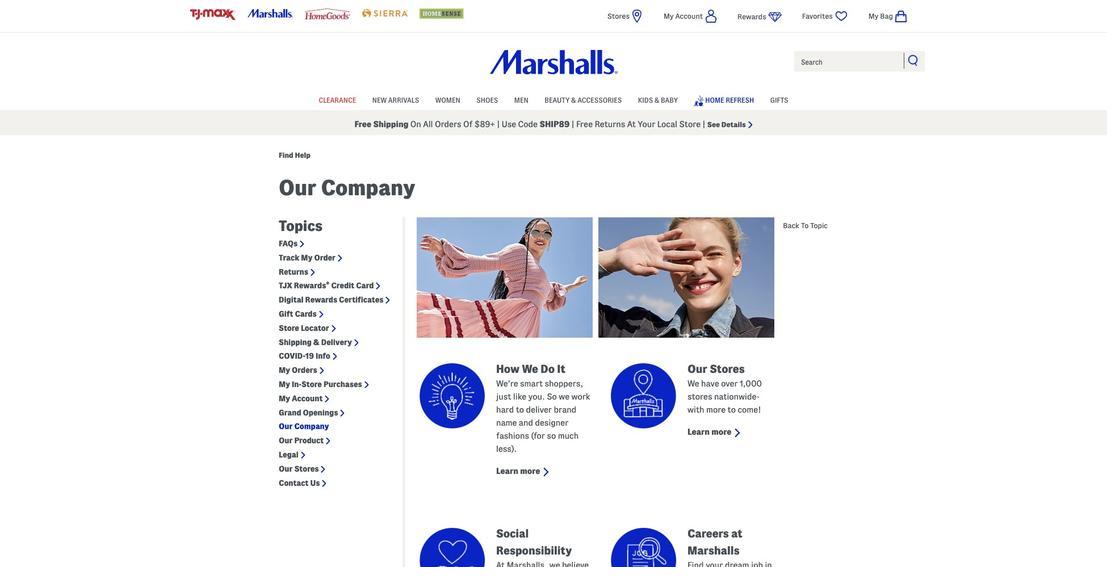 Task type: describe. For each thing, give the bounding box(es) containing it.
details
[[721, 120, 746, 128]]

see
[[707, 120, 720, 128]]

$89+
[[475, 120, 495, 129]]

my down covid-
[[279, 366, 290, 375]]

arrivals
[[388, 96, 419, 104]]

contact us link
[[279, 478, 320, 488]]

we're
[[496, 379, 518, 388]]

new arrivals
[[372, 96, 419, 104]]

returns inside topics faqs track my order returns tjx rewards ® credit card digital rewards certificates gift cards store locator shipping & delivery covid-19 info my orders my in-store purchases my account grand openings our company our product legal our stores contact us
[[279, 267, 308, 276]]

& for beauty
[[571, 96, 576, 104]]

my up grand
[[279, 394, 290, 403]]

less).
[[496, 444, 517, 453]]

social responsibility
[[496, 527, 572, 557]]

we inside how we do it we're smart shoppers, just like you. so we work hard to deliver brand name and designer fashions (for so much less).
[[522, 363, 538, 375]]

19
[[305, 352, 314, 361]]

2 free from the left
[[576, 120, 593, 129]]

shoes
[[476, 96, 498, 104]]

our stores link
[[279, 464, 319, 474]]

local
[[657, 120, 677, 129]]

delivery
[[321, 338, 352, 347]]

store |
[[679, 120, 705, 129]]

learn more for do
[[496, 466, 540, 476]]

grand
[[279, 408, 301, 417]]

(for
[[531, 431, 545, 440]]

back to topic link
[[783, 221, 828, 229]]

topics
[[279, 218, 323, 234]]

our down grand
[[279, 422, 293, 431]]

shipping inside topics faqs track my order returns tjx rewards ® credit card digital rewards certificates gift cards store locator shipping & delivery covid-19 info my orders my in-store purchases my account grand openings our company our product legal our stores contact us
[[279, 338, 312, 347]]

orders inside topics faqs track my order returns tjx rewards ® credit card digital rewards certificates gift cards store locator shipping & delivery covid-19 info my orders my in-store purchases my account grand openings our company our product legal our stores contact us
[[292, 366, 317, 375]]

men link
[[514, 91, 528, 108]]

marshalls home image
[[490, 50, 617, 75]]

orders inside banner
[[435, 120, 461, 129]]

how
[[496, 363, 520, 375]]

favorites
[[802, 12, 833, 20]]

our down find help
[[279, 176, 316, 199]]

gift
[[279, 309, 293, 318]]

accessories
[[577, 96, 622, 104]]

purchases
[[324, 380, 362, 389]]

digital rewards certificates link
[[279, 295, 383, 305]]

back
[[783, 221, 799, 229]]

my right track
[[301, 253, 312, 262]]

banner containing free shipping
[[0, 0, 1107, 135]]

my left bag
[[868, 12, 878, 20]]

our comapny header image
[[417, 217, 774, 338]]

careers at marshalls
[[688, 527, 742, 557]]

back to topic
[[783, 221, 828, 229]]

faqs
[[279, 239, 298, 248]]

marquee containing free shipping
[[0, 113, 1107, 135]]

home refresh
[[705, 96, 754, 104]]

homegoods.com image
[[305, 9, 350, 19]]

cards
[[295, 309, 317, 318]]

1 free from the left
[[355, 120, 371, 129]]

our company
[[279, 176, 415, 199]]

faqs link
[[279, 239, 298, 249]]

rewards link
[[738, 10, 782, 24]]

covid-19 info link
[[279, 352, 330, 361]]

my in-store purchases link
[[279, 380, 362, 389]]

stores link
[[607, 9, 644, 23]]

men
[[514, 96, 528, 104]]

marshalls
[[688, 544, 740, 557]]

legal link
[[279, 450, 299, 460]]

gifts
[[770, 96, 788, 104]]

marshalls.com image
[[248, 9, 293, 18]]

at
[[731, 527, 742, 540]]

women
[[435, 96, 460, 104]]

order
[[314, 253, 336, 262]]

on
[[410, 120, 421, 129]]

company inside topics faqs track my order returns tjx rewards ® credit card digital rewards certificates gift cards store locator shipping & delivery covid-19 info my orders my in-store purchases my account grand openings our company our product legal our stores contact us
[[294, 422, 329, 431]]

1 | from the left
[[497, 120, 500, 129]]

locator
[[301, 323, 329, 333]]

it
[[557, 363, 565, 375]]

kids
[[638, 96, 653, 104]]

us
[[310, 478, 320, 487]]

we
[[559, 392, 569, 401]]

2 | from the left
[[572, 120, 574, 129]]

bag
[[880, 12, 893, 20]]

come!
[[738, 405, 761, 414]]

my account
[[664, 12, 703, 20]]

new
[[372, 96, 387, 104]]

have
[[701, 379, 719, 388]]

1 horizontal spatial shipping
[[373, 120, 408, 129]]

Search text field
[[793, 50, 926, 73]]

to inside how we do it we're smart shoppers, just like you. so we work hard to deliver brand name and designer fashions (for so much less).
[[516, 405, 524, 414]]

contact
[[279, 478, 309, 487]]

how we do it we're smart shoppers, just like you. so we work hard to deliver brand name and designer fashions (for so much less).
[[496, 363, 590, 453]]

tjmaxx.com image
[[190, 9, 236, 20]]

more inside our stores we have over 1,000 stores nationwide- with more to come!
[[706, 405, 726, 414]]

1 vertical spatial store
[[301, 380, 322, 389]]

legal
[[279, 450, 299, 459]]

®
[[326, 281, 330, 287]]

more for have
[[711, 427, 731, 436]]

certificates
[[339, 295, 383, 304]]

to
[[801, 221, 809, 229]]

smart
[[520, 379, 543, 388]]

learn more link for do
[[496, 464, 549, 478]]

careers
[[688, 527, 729, 540]]

& for kids
[[655, 96, 659, 104]]

more for it
[[520, 466, 540, 476]]

openings
[[303, 408, 338, 417]]

shoppers,
[[545, 379, 583, 388]]

grand openings link
[[279, 408, 338, 417]]

tjx
[[279, 281, 292, 290]]

like
[[513, 392, 526, 401]]

just
[[496, 392, 511, 401]]

favorites link
[[802, 9, 849, 23]]

free shipping on all orders of $89+ | use code ship89 | free returns at your local store | see details
[[355, 120, 746, 129]]

shipping & delivery link
[[279, 338, 352, 347]]

stores inside topics faqs track my order returns tjx rewards ® credit card digital rewards certificates gift cards store locator shipping & delivery covid-19 info my orders my in-store purchases my account grand openings our company our product legal our stores contact us
[[294, 464, 319, 473]]

our stores we have over 1,000 stores nationwide- with more to come!
[[688, 363, 762, 414]]



Task type: vqa. For each thing, say whether or not it's contained in the screenshot.
Use
yes



Task type: locate. For each thing, give the bounding box(es) containing it.
0 horizontal spatial to
[[516, 405, 524, 414]]

my account link
[[664, 9, 717, 23], [279, 394, 323, 403]]

| right ship89
[[572, 120, 574, 129]]

much
[[558, 431, 579, 440]]

orders left of
[[435, 120, 461, 129]]

homesense.com image
[[419, 9, 465, 19]]

at
[[627, 120, 636, 129]]

0 horizontal spatial learn
[[496, 466, 518, 476]]

0 vertical spatial learn
[[688, 427, 710, 436]]

fashions
[[496, 431, 529, 440]]

None submit
[[908, 55, 919, 66]]

2 horizontal spatial stores
[[710, 363, 745, 375]]

0 vertical spatial my account link
[[664, 9, 717, 23]]

0 vertical spatial account
[[675, 12, 703, 20]]

0 vertical spatial returns
[[595, 120, 625, 129]]

stores
[[688, 392, 712, 401]]

account inside topics faqs track my order returns tjx rewards ® credit card digital rewards certificates gift cards store locator shipping & delivery covid-19 info my orders my in-store purchases my account grand openings our company our product legal our stores contact us
[[292, 394, 323, 403]]

1 horizontal spatial |
[[572, 120, 574, 129]]

we up smart
[[522, 363, 538, 375]]

2 vertical spatial stores
[[294, 464, 319, 473]]

learn for we
[[688, 427, 710, 436]]

& inside topics faqs track my order returns tjx rewards ® credit card digital rewards certificates gift cards store locator shipping & delivery covid-19 info my orders my in-store purchases my account grand openings our company our product legal our stores contact us
[[313, 338, 319, 347]]

topic
[[810, 221, 828, 229]]

our company link
[[279, 422, 329, 432]]

marquee
[[0, 113, 1107, 135]]

0 horizontal spatial store
[[279, 323, 299, 333]]

our inside our stores we have over 1,000 stores nationwide- with more to come!
[[688, 363, 707, 375]]

you.
[[528, 392, 545, 401]]

learn down with
[[688, 427, 710, 436]]

0 vertical spatial learn more link
[[688, 425, 741, 439]]

free down clearance
[[355, 120, 371, 129]]

2 horizontal spatial &
[[655, 96, 659, 104]]

menu bar
[[190, 90, 917, 110]]

home
[[705, 96, 724, 104]]

find help link
[[279, 150, 310, 160]]

0 horizontal spatial we
[[522, 363, 538, 375]]

learn more for we
[[688, 427, 731, 436]]

0 vertical spatial rewards
[[738, 12, 766, 20]]

1 horizontal spatial store
[[301, 380, 322, 389]]

beauty & accessories
[[545, 96, 622, 104]]

more down (for
[[520, 466, 540, 476]]

2 to from the left
[[728, 405, 736, 414]]

1 vertical spatial company
[[294, 422, 329, 431]]

shipping up covid-
[[279, 338, 312, 347]]

our companies stores image
[[611, 363, 676, 428]]

our up have
[[688, 363, 707, 375]]

track my order link
[[279, 253, 336, 263]]

1 horizontal spatial to
[[728, 405, 736, 414]]

1 vertical spatial rewards
[[294, 281, 326, 290]]

my right stores link
[[664, 12, 674, 20]]

so
[[547, 392, 557, 401]]

do
[[541, 363, 555, 375]]

see details link
[[707, 120, 753, 128]]

to inside our stores we have over 1,000 stores nationwide- with more to come!
[[728, 405, 736, 414]]

more right with
[[706, 405, 726, 414]]

store down the gift on the left of page
[[279, 323, 299, 333]]

to down like
[[516, 405, 524, 414]]

credit
[[331, 281, 354, 290]]

baby
[[661, 96, 678, 104]]

account inside banner
[[675, 12, 703, 20]]

shoes link
[[476, 91, 498, 108]]

1 vertical spatial account
[[292, 394, 323, 403]]

2 vertical spatial more
[[520, 466, 540, 476]]

topics faqs track my order returns tjx rewards ® credit card digital rewards certificates gift cards store locator shipping & delivery covid-19 info my orders my in-store purchases my account grand openings our company our product legal our stores contact us
[[279, 218, 383, 487]]

& right kids
[[655, 96, 659, 104]]

1 horizontal spatial stores
[[607, 12, 630, 20]]

rewards inside rewards link
[[738, 12, 766, 20]]

none submit inside site search search field
[[908, 55, 919, 66]]

clearance
[[319, 96, 356, 104]]

company
[[321, 176, 415, 199], [294, 422, 329, 431]]

learn more link down with
[[688, 425, 741, 439]]

banner
[[0, 0, 1107, 135]]

stores inside banner
[[607, 12, 630, 20]]

track
[[279, 253, 299, 262]]

1 horizontal spatial learn more link
[[688, 425, 741, 439]]

2 vertical spatial rewards
[[305, 295, 337, 304]]

learn more
[[688, 427, 731, 436], [496, 466, 540, 476]]

learn more link down less).
[[496, 464, 549, 478]]

returns inside banner
[[595, 120, 625, 129]]

my bag
[[868, 12, 893, 20]]

responsibility
[[496, 544, 572, 557]]

1 vertical spatial we
[[688, 379, 699, 388]]

returns
[[595, 120, 625, 129], [279, 267, 308, 276]]

store locator link
[[279, 323, 329, 333]]

our product link
[[279, 436, 324, 446]]

0 horizontal spatial orders
[[292, 366, 317, 375]]

&
[[571, 96, 576, 104], [655, 96, 659, 104], [313, 338, 319, 347]]

1 horizontal spatial free
[[576, 120, 593, 129]]

more
[[706, 405, 726, 414], [711, 427, 731, 436], [520, 466, 540, 476]]

digital
[[279, 295, 304, 304]]

info
[[316, 352, 330, 361]]

1 horizontal spatial my account link
[[664, 9, 717, 23]]

product
[[294, 436, 324, 445]]

my left in-
[[279, 380, 290, 389]]

0 vertical spatial more
[[706, 405, 726, 414]]

nationwide-
[[714, 392, 759, 401]]

with
[[688, 405, 704, 414]]

gifts link
[[770, 91, 788, 108]]

help
[[295, 151, 310, 159]]

0 vertical spatial shipping
[[373, 120, 408, 129]]

my orders link
[[279, 366, 317, 375]]

0 horizontal spatial free
[[355, 120, 371, 129]]

clearance link
[[319, 91, 356, 108]]

more down nationwide-
[[711, 427, 731, 436]]

shipping down new arrivals
[[373, 120, 408, 129]]

0 horizontal spatial my account link
[[279, 394, 323, 403]]

our up legal at the bottom left
[[279, 436, 293, 445]]

and
[[519, 418, 533, 427]]

account
[[675, 12, 703, 20], [292, 394, 323, 403]]

1 horizontal spatial account
[[675, 12, 703, 20]]

1 horizontal spatial learn more
[[688, 427, 731, 436]]

& inside "link"
[[655, 96, 659, 104]]

returns left at
[[595, 120, 625, 129]]

we up 'stores'
[[688, 379, 699, 388]]

gift cards link
[[279, 309, 317, 319]]

1 vertical spatial learn
[[496, 466, 518, 476]]

rewards
[[738, 12, 766, 20], [294, 281, 326, 290], [305, 295, 337, 304]]

use
[[502, 120, 516, 129]]

1 horizontal spatial &
[[571, 96, 576, 104]]

1 vertical spatial returns
[[279, 267, 308, 276]]

stores inside our stores we have over 1,000 stores nationwide- with more to come!
[[710, 363, 745, 375]]

all
[[423, 120, 433, 129]]

1 vertical spatial learn more link
[[496, 464, 549, 478]]

0 horizontal spatial learn more link
[[496, 464, 549, 478]]

learn more down less).
[[496, 466, 540, 476]]

0 vertical spatial orders
[[435, 120, 461, 129]]

our company main content
[[0, 144, 1107, 567]]

menu bar inside banner
[[190, 90, 917, 110]]

0 vertical spatial we
[[522, 363, 538, 375]]

returns down track
[[279, 267, 308, 276]]

new arrivals link
[[372, 91, 419, 108]]

0 horizontal spatial shipping
[[279, 338, 312, 347]]

1 vertical spatial orders
[[292, 366, 317, 375]]

0 vertical spatial store
[[279, 323, 299, 333]]

find help
[[279, 151, 310, 159]]

& right beauty
[[571, 96, 576, 104]]

1 horizontal spatial learn
[[688, 427, 710, 436]]

0 horizontal spatial returns
[[279, 267, 308, 276]]

1 vertical spatial learn more
[[496, 466, 540, 476]]

learn more down with
[[688, 427, 731, 436]]

beauty
[[545, 96, 570, 104]]

ship89
[[540, 120, 570, 129]]

so
[[547, 431, 556, 440]]

we inside our stores we have over 1,000 stores nationwide- with more to come!
[[688, 379, 699, 388]]

site search search field
[[793, 50, 926, 73]]

to
[[516, 405, 524, 414], [728, 405, 736, 414]]

1 horizontal spatial returns
[[595, 120, 625, 129]]

1 to from the left
[[516, 405, 524, 414]]

store down my orders link
[[301, 380, 322, 389]]

designer
[[535, 418, 569, 427]]

learn more link for we
[[688, 425, 741, 439]]

our down legal 'link'
[[279, 464, 293, 473]]

social responsibility image
[[420, 528, 485, 567]]

sierra.com image
[[362, 9, 408, 18]]

menu bar containing clearance
[[190, 90, 917, 110]]

0 vertical spatial stores
[[607, 12, 630, 20]]

beauty & accessories link
[[545, 91, 622, 108]]

| left use
[[497, 120, 500, 129]]

& down the locator
[[313, 338, 319, 347]]

0 vertical spatial learn more
[[688, 427, 731, 436]]

in-
[[292, 380, 301, 389]]

social
[[496, 527, 529, 540]]

card
[[356, 281, 374, 290]]

learn
[[688, 427, 710, 436], [496, 466, 518, 476]]

1 horizontal spatial orders
[[435, 120, 461, 129]]

to down nationwide-
[[728, 405, 736, 414]]

1 vertical spatial stores
[[710, 363, 745, 375]]

learn down less).
[[496, 466, 518, 476]]

orders down covid-19 info link
[[292, 366, 317, 375]]

1 horizontal spatial we
[[688, 379, 699, 388]]

returns link
[[279, 267, 308, 277]]

code
[[518, 120, 538, 129]]

we
[[522, 363, 538, 375], [688, 379, 699, 388]]

1 vertical spatial my account link
[[279, 394, 323, 403]]

over
[[721, 379, 738, 388]]

1 vertical spatial more
[[711, 427, 731, 436]]

0 horizontal spatial &
[[313, 338, 319, 347]]

how we do it image
[[420, 363, 485, 428]]

of
[[463, 120, 473, 129]]

0 horizontal spatial account
[[292, 394, 323, 403]]

0 horizontal spatial |
[[497, 120, 500, 129]]

1 vertical spatial shipping
[[279, 338, 312, 347]]

0 horizontal spatial stores
[[294, 464, 319, 473]]

free down beauty & accessories
[[576, 120, 593, 129]]

your
[[638, 120, 655, 129]]

careers at marshalls image
[[611, 528, 676, 567]]

refresh
[[726, 96, 754, 104]]

kids & baby link
[[638, 91, 678, 108]]

0 horizontal spatial learn more
[[496, 466, 540, 476]]

learn for do
[[496, 466, 518, 476]]

0 vertical spatial company
[[321, 176, 415, 199]]



